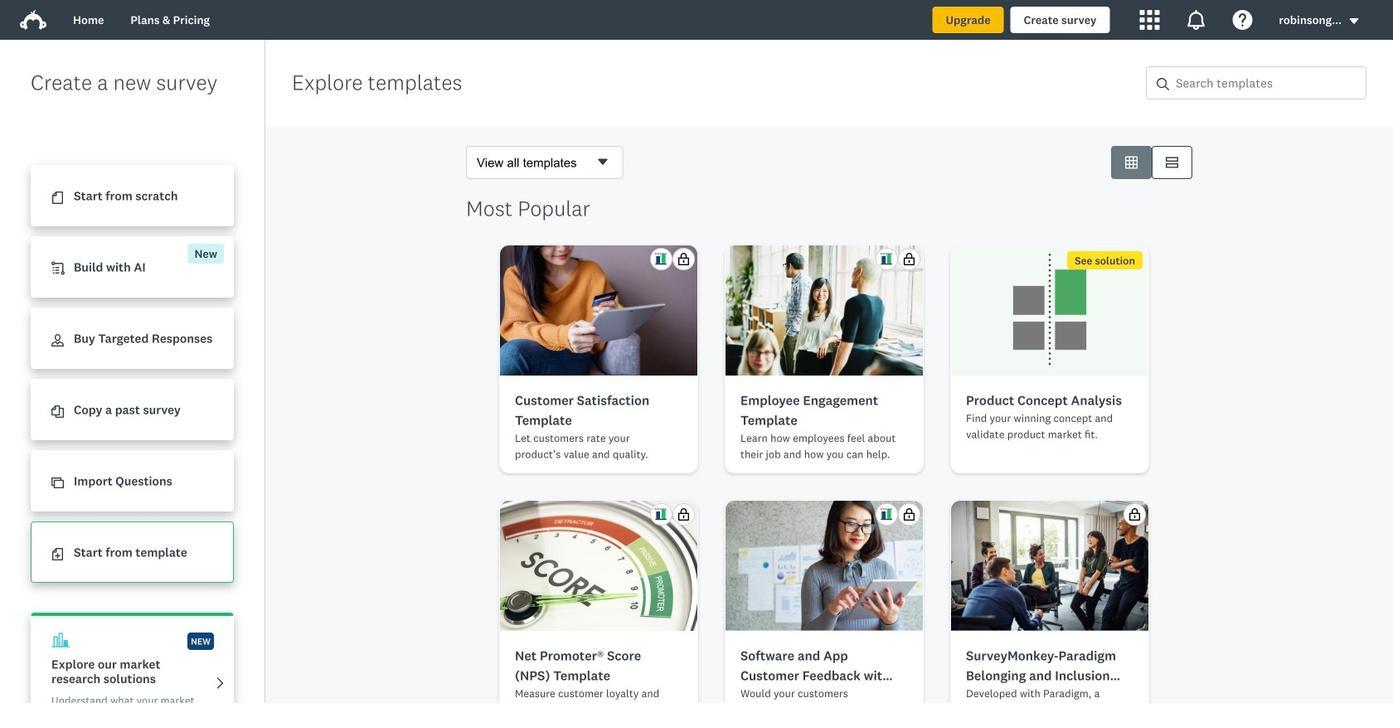 Task type: vqa. For each thing, say whether or not it's contained in the screenshot.
User Image
yes



Task type: locate. For each thing, give the bounding box(es) containing it.
0 horizontal spatial lock image
[[678, 253, 690, 265]]

1 horizontal spatial lock image
[[903, 508, 916, 521]]

lock image
[[678, 253, 690, 265], [903, 508, 916, 521], [1129, 508, 1141, 521]]

documentplus image
[[51, 548, 64, 561]]

lock image for 'software and app customer feedback with nps®' image
[[903, 508, 916, 521]]

textboxmultiple image
[[1166, 156, 1178, 169]]

grid image
[[1125, 156, 1138, 169]]

lock image for customer satisfaction template image
[[678, 253, 690, 265]]

lock image
[[903, 253, 916, 265], [678, 508, 690, 521]]

user image
[[51, 334, 64, 347]]

0 vertical spatial lock image
[[903, 253, 916, 265]]

Search templates field
[[1169, 67, 1366, 99]]

product concept analysis image
[[951, 245, 1149, 376]]

2 brand logo image from the top
[[20, 10, 46, 30]]

lock image for employee engagement template image
[[903, 253, 916, 265]]

document image
[[51, 192, 64, 204]]

0 horizontal spatial lock image
[[678, 508, 690, 521]]

brand logo image
[[20, 7, 46, 33], [20, 10, 46, 30]]

products icon image
[[1140, 10, 1160, 30], [1140, 10, 1160, 30]]

1 brand logo image from the top
[[20, 7, 46, 33]]

dropdown arrow icon image
[[1348, 15, 1360, 27], [1350, 18, 1359, 24]]

surveymonkey-paradigm belonging and inclusion template image
[[951, 501, 1149, 631]]

1 vertical spatial lock image
[[678, 508, 690, 521]]

1 horizontal spatial lock image
[[903, 253, 916, 265]]

documentclone image
[[51, 406, 64, 418]]

net promoter® score (nps) template image
[[500, 501, 697, 631]]

chevronright image
[[214, 677, 226, 690]]



Task type: describe. For each thing, give the bounding box(es) containing it.
notification center icon image
[[1186, 10, 1206, 30]]

clone image
[[51, 477, 64, 489]]

software and app customer feedback with nps® image
[[726, 501, 923, 631]]

search image
[[1157, 78, 1169, 90]]

2 horizontal spatial lock image
[[1129, 508, 1141, 521]]

lock image for net promoter® score (nps) template image
[[678, 508, 690, 521]]

customer satisfaction template image
[[500, 245, 697, 376]]

help icon image
[[1233, 10, 1253, 30]]

employee engagement template image
[[726, 245, 923, 376]]



